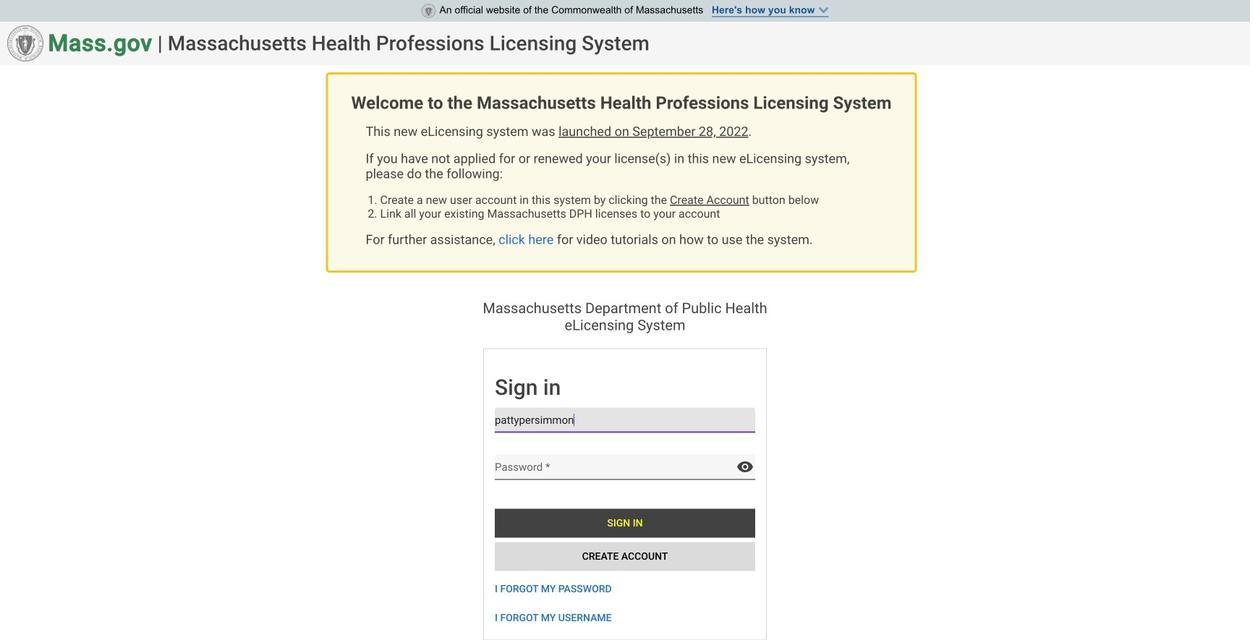 Task type: vqa. For each thing, say whether or not it's contained in the screenshot.
sixth option group from the bottom
no



Task type: locate. For each thing, give the bounding box(es) containing it.
heading
[[168, 31, 650, 55]]

no color image
[[737, 459, 756, 476]]

footer
[[14, 65, 1236, 300]]

massachusetts state seal image
[[422, 4, 436, 18]]

Password * password field
[[495, 455, 737, 480]]



Task type: describe. For each thing, give the bounding box(es) containing it.
Username * text field
[[495, 408, 756, 433]]

massachusetts state seal image
[[7, 25, 43, 62]]



